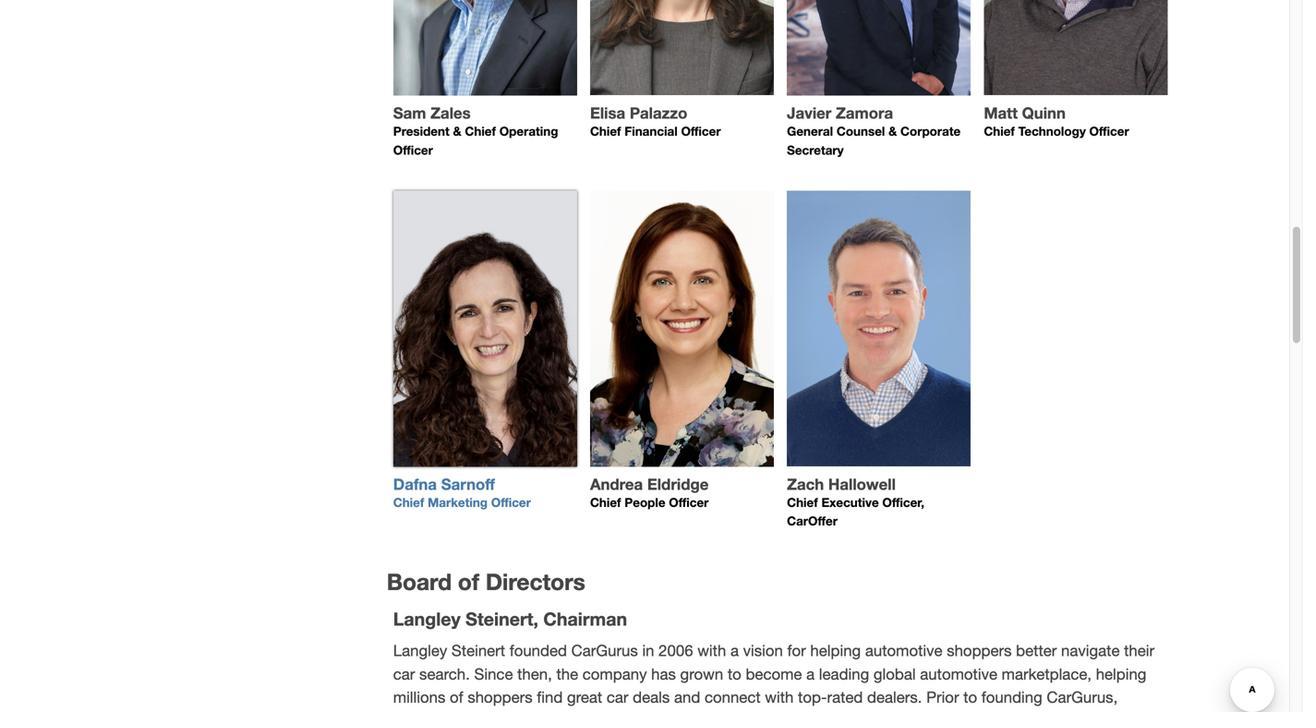 Task type: vqa. For each thing, say whether or not it's contained in the screenshot.


Task type: locate. For each thing, give the bounding box(es) containing it.
inc.
[[769, 711, 794, 712]]

of up "was"
[[450, 688, 463, 706]]

car
[[393, 665, 415, 683], [607, 688, 629, 706]]

0 vertical spatial and
[[674, 688, 700, 706]]

a
[[731, 642, 739, 660], [806, 665, 815, 683]]

matt quinn chief technology officer
[[984, 103, 1129, 139]]

tripadvisor,
[[684, 711, 765, 712]]

2006
[[659, 642, 693, 660]]

chairman
[[543, 608, 627, 630], [595, 711, 662, 712]]

& down zales
[[453, 124, 461, 139]]

0 vertical spatial to
[[728, 665, 741, 683]]

chief down the dafna
[[393, 495, 424, 510]]

1 horizontal spatial and
[[674, 688, 700, 706]]

officer down sarnoff
[[491, 495, 531, 510]]

then,
[[517, 665, 552, 683]]

with up "grown"
[[697, 642, 726, 660]]

officer for dafna sarnoff
[[491, 495, 531, 510]]

1 langley from the top
[[393, 608, 461, 630]]

langley steinert, chairman
[[393, 608, 627, 630]]

officer down palazzo
[[681, 124, 721, 139]]

0 horizontal spatial to
[[728, 665, 741, 683]]

chief down andrea
[[590, 495, 621, 510]]

of down deals
[[666, 711, 680, 712]]

of right board
[[458, 568, 479, 595]]

and down "grown"
[[674, 688, 700, 706]]

officer inside elisa palazzo chief financial officer
[[681, 124, 721, 139]]

helping down their
[[1096, 665, 1147, 683]]

travel
[[866, 711, 903, 712]]

with
[[697, 642, 726, 660], [765, 688, 794, 706]]

1 horizontal spatial a
[[806, 665, 815, 683]]

financial
[[625, 124, 678, 139]]

their
[[1124, 642, 1155, 660]]

1 vertical spatial automotive
[[920, 665, 997, 683]]

1 vertical spatial chairman
[[595, 711, 662, 712]]

1 vertical spatial car
[[607, 688, 629, 706]]

& right counsel
[[889, 124, 897, 139]]

0 vertical spatial with
[[697, 642, 726, 660]]

dafna sarnoff chief marketing officer
[[393, 475, 531, 510]]

1 vertical spatial to
[[963, 688, 977, 706]]

1 horizontal spatial to
[[963, 688, 977, 706]]

navigate
[[1061, 642, 1120, 660]]

1 & from the left
[[453, 124, 461, 139]]

1 vertical spatial and
[[565, 711, 591, 712]]

langley down board
[[393, 608, 461, 630]]

also
[[1026, 711, 1054, 712]]

corporate
[[901, 124, 961, 139]]

chief for andrea eldridge
[[590, 495, 621, 510]]

chief down zach at the bottom of the page
[[787, 495, 818, 510]]

officer for matt quinn
[[1089, 124, 1129, 139]]

chief down the matt
[[984, 124, 1015, 139]]

2 vertical spatial of
[[666, 711, 680, 712]]

langley down the millions
[[393, 711, 447, 712]]

0 vertical spatial of
[[458, 568, 479, 595]]

cargurus
[[571, 642, 638, 660]]

1 horizontal spatial &
[[889, 124, 897, 139]]

for
[[787, 642, 806, 660]]

rated
[[827, 688, 863, 706]]

officer down eldridge at the bottom of the page
[[669, 495, 709, 510]]

to
[[728, 665, 741, 683], [963, 688, 977, 706]]

and
[[674, 688, 700, 706], [565, 711, 591, 712]]

shoppers up 'founding'
[[947, 642, 1012, 660]]

chairman up cargurus
[[543, 608, 627, 630]]

1 vertical spatial helping
[[1096, 665, 1147, 683]]

0 vertical spatial car
[[393, 665, 415, 683]]

a up top-
[[806, 665, 815, 683]]

of
[[458, 568, 479, 595], [450, 688, 463, 706], [666, 711, 680, 712]]

0 vertical spatial helping
[[810, 642, 861, 660]]

eldridge
[[647, 475, 709, 493]]

0 horizontal spatial a
[[731, 642, 739, 660]]

automotive up prior
[[920, 665, 997, 683]]

automotive
[[865, 642, 943, 660], [920, 665, 997, 683]]

chief for elisa palazzo
[[590, 124, 621, 139]]

0 horizontal spatial with
[[697, 642, 726, 660]]

steinert,
[[466, 608, 538, 630]]

1 vertical spatial of
[[450, 688, 463, 706]]

chief inside zach hallowell chief executive officer, caroffer
[[787, 495, 818, 510]]

matt
[[984, 103, 1018, 122]]

2 langley from the top
[[393, 642, 447, 660]]

car down company
[[607, 688, 629, 706]]

1 vertical spatial langley
[[393, 642, 447, 660]]

chief
[[465, 124, 496, 139], [590, 124, 621, 139], [984, 124, 1015, 139], [393, 495, 424, 510], [590, 495, 621, 510], [787, 495, 818, 510]]

board of directors
[[387, 568, 585, 595]]

with up inc.
[[765, 688, 794, 706]]

0 horizontal spatial helping
[[810, 642, 861, 660]]

shoppers up "co-"
[[468, 688, 533, 706]]

&
[[453, 124, 461, 139], [889, 124, 897, 139]]

marketplace,
[[1002, 665, 1092, 683]]

javier zamora general counsel & corporate secretary
[[787, 103, 961, 157]]

chairman down deals
[[595, 711, 662, 712]]

to up connect
[[728, 665, 741, 683]]

2 & from the left
[[889, 124, 897, 139]]

officer
[[681, 124, 721, 139], [1089, 124, 1129, 139], [393, 142, 433, 157], [491, 495, 531, 510], [669, 495, 709, 510]]

langley steinert, chairman element
[[387, 608, 1174, 712]]

chief down elisa
[[590, 124, 621, 139]]

automotive up 'global'
[[865, 642, 943, 660]]

1 horizontal spatial with
[[765, 688, 794, 706]]

3 langley from the top
[[393, 711, 447, 712]]

officer for elisa palazzo
[[681, 124, 721, 139]]

2 vertical spatial langley
[[393, 711, 447, 712]]

and down great on the left of page
[[565, 711, 591, 712]]

company
[[583, 665, 647, 683]]

to up marketplace.
[[963, 688, 977, 706]]

0 horizontal spatial car
[[393, 665, 415, 683]]

a left vision
[[731, 642, 739, 660]]

chief inside dafna sarnoff chief marketing officer
[[393, 495, 424, 510]]

top-
[[798, 688, 827, 706]]

he
[[1002, 711, 1022, 712]]

1 vertical spatial a
[[806, 665, 815, 683]]

chief inside elisa palazzo chief financial officer
[[590, 124, 621, 139]]

1 horizontal spatial car
[[607, 688, 629, 706]]

chief for zach hallowell
[[787, 495, 818, 510]]

& inside the javier zamora general counsel & corporate secretary
[[889, 124, 897, 139]]

become
[[746, 665, 802, 683]]

helping
[[810, 642, 861, 660], [1096, 665, 1147, 683]]

founding
[[982, 688, 1043, 706]]

car up the millions
[[393, 665, 415, 683]]

officer right technology
[[1089, 124, 1129, 139]]

chief inside matt quinn chief technology officer
[[984, 124, 1015, 139]]

in
[[642, 642, 654, 660]]

langley
[[393, 608, 461, 630], [393, 642, 447, 660], [393, 711, 447, 712]]

shoppers
[[947, 642, 1012, 660], [468, 688, 533, 706]]

0 vertical spatial langley
[[393, 608, 461, 630]]

the
[[556, 665, 578, 683]]

general
[[787, 124, 833, 139]]

officer down president on the left of page
[[393, 142, 433, 157]]

marketing
[[428, 495, 488, 510]]

an
[[799, 711, 816, 712]]

officer for andrea eldridge
[[669, 495, 709, 510]]

officer inside dafna sarnoff chief marketing officer
[[491, 495, 531, 510]]

0 horizontal spatial shoppers
[[468, 688, 533, 706]]

0 vertical spatial a
[[731, 642, 739, 660]]

millions
[[393, 688, 446, 706]]

langley up search.
[[393, 642, 447, 660]]

chief inside andrea eldridge chief people officer
[[590, 495, 621, 510]]

was
[[452, 711, 479, 712]]

0 horizontal spatial &
[[453, 124, 461, 139]]

chief down zales
[[465, 124, 496, 139]]

0 vertical spatial shoppers
[[947, 642, 1012, 660]]

helping up leading at the bottom right
[[810, 642, 861, 660]]

founded
[[510, 642, 567, 660]]

officer inside andrea eldridge chief people officer
[[669, 495, 709, 510]]

officer inside matt quinn chief technology officer
[[1089, 124, 1129, 139]]

1 horizontal spatial shoppers
[[947, 642, 1012, 660]]



Task type: describe. For each thing, give the bounding box(es) containing it.
0 vertical spatial automotive
[[865, 642, 943, 660]]

prior
[[926, 688, 959, 706]]

sarnoff
[[441, 475, 495, 493]]

elisa palazzo chief financial officer
[[590, 103, 721, 139]]

global
[[874, 665, 916, 683]]

chief inside 'sam zales president & chief operating officer'
[[465, 124, 496, 139]]

1 vertical spatial with
[[765, 688, 794, 706]]

caroffer
[[787, 514, 838, 528]]

zach
[[787, 475, 824, 493]]

chief for matt quinn
[[984, 124, 1015, 139]]

langley for langley steinert founded cargurus in 2006 with a vision for helping automotive shoppers better navigate their car search. since then, the company has grown to become a leading global automotive marketplace, helping millions of shoppers find great car deals and connect with top-rated dealers. prior to founding cargurus, langley was co-founder and chairman of tripadvisor, inc. an online travel marketplace. he also h
[[393, 642, 447, 660]]

secretary
[[787, 142, 844, 157]]

dealers.
[[867, 688, 922, 706]]

counsel
[[837, 124, 885, 139]]

executive
[[821, 495, 879, 510]]

dafna
[[393, 475, 437, 493]]

has
[[651, 665, 676, 683]]

& inside 'sam zales president & chief operating officer'
[[453, 124, 461, 139]]

0 vertical spatial chairman
[[543, 608, 627, 630]]

sam
[[393, 103, 426, 122]]

officer,
[[882, 495, 925, 510]]

1 vertical spatial shoppers
[[468, 688, 533, 706]]

langley for langley steinert, chairman
[[393, 608, 461, 630]]

hallowell
[[828, 475, 896, 493]]

zamora
[[836, 103, 893, 122]]

search.
[[419, 665, 470, 683]]

langley steinert founded cargurus in 2006 with a vision for helping automotive shoppers better navigate their car search. since then, the company has grown to become a leading global automotive marketplace, helping millions of shoppers find great car deals and connect with top-rated dealers. prior to founding cargurus, langley was co-founder and chairman of tripadvisor, inc. an online travel marketplace. he also h
[[393, 642, 1167, 712]]

operating
[[499, 124, 558, 139]]

zach hallowell chief executive officer, caroffer
[[787, 475, 925, 528]]

palazzo
[[630, 103, 687, 122]]

sam zales president & chief operating officer
[[393, 103, 558, 157]]

board
[[387, 568, 452, 595]]

since
[[474, 665, 513, 683]]

great
[[567, 688, 602, 706]]

officer inside 'sam zales president & chief operating officer'
[[393, 142, 433, 157]]

online
[[820, 711, 861, 712]]

connect
[[705, 688, 761, 706]]

founder
[[507, 711, 560, 712]]

find
[[537, 688, 563, 706]]

directors
[[486, 568, 585, 595]]

1 horizontal spatial helping
[[1096, 665, 1147, 683]]

cargurus,
[[1047, 688, 1118, 706]]

0 horizontal spatial and
[[565, 711, 591, 712]]

technology
[[1018, 124, 1086, 139]]

co-
[[484, 711, 507, 712]]

chairman inside langley steinert founded cargurus in 2006 with a vision for helping automotive shoppers better navigate their car search. since then, the company has grown to become a leading global automotive marketplace, helping millions of shoppers find great car deals and connect with top-rated dealers. prior to founding cargurus, langley was co-founder and chairman of tripadvisor, inc. an online travel marketplace. he also h
[[595, 711, 662, 712]]

steinert
[[452, 642, 505, 660]]

marketplace.
[[908, 711, 998, 712]]

zales
[[431, 103, 471, 122]]

vision
[[743, 642, 783, 660]]

quinn
[[1022, 103, 1066, 122]]

grown
[[680, 665, 723, 683]]

president
[[393, 124, 450, 139]]

better
[[1016, 642, 1057, 660]]

people
[[625, 495, 665, 510]]

javier
[[787, 103, 832, 122]]

andrea
[[590, 475, 643, 493]]

leadership team element
[[387, 0, 1174, 549]]

leading
[[819, 665, 869, 683]]

deals
[[633, 688, 670, 706]]

elisa
[[590, 103, 625, 122]]

andrea eldridge chief people officer
[[590, 475, 713, 510]]

chief for dafna sarnoff
[[393, 495, 424, 510]]



